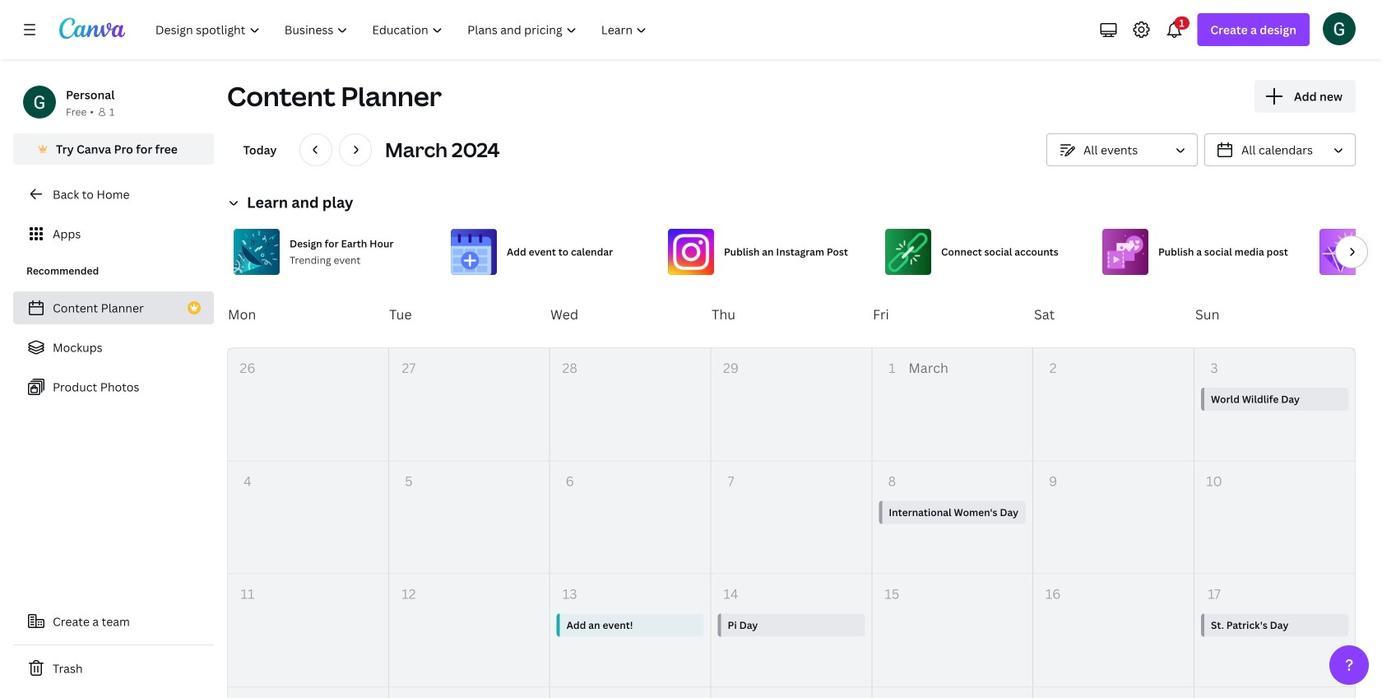 Task type: describe. For each thing, give the bounding box(es) containing it.
tuesday column header
[[389, 282, 550, 347]]

saturday column header
[[1034, 282, 1195, 347]]

wednesday column header
[[550, 282, 711, 347]]

sunday column header
[[1195, 282, 1357, 347]]

friday column header
[[873, 282, 1034, 347]]



Task type: vqa. For each thing, say whether or not it's contained in the screenshot.
the right of
no



Task type: locate. For each thing, give the bounding box(es) containing it.
thursday column header
[[711, 282, 873, 347]]

top level navigation element
[[145, 13, 661, 46]]

greg robinson image
[[1324, 12, 1357, 45]]

list
[[13, 291, 214, 403]]

monday column header
[[227, 282, 389, 347]]

row
[[227, 282, 1357, 347], [228, 348, 1356, 461], [228, 461, 1356, 574], [228, 574, 1356, 687], [228, 687, 1356, 698]]



